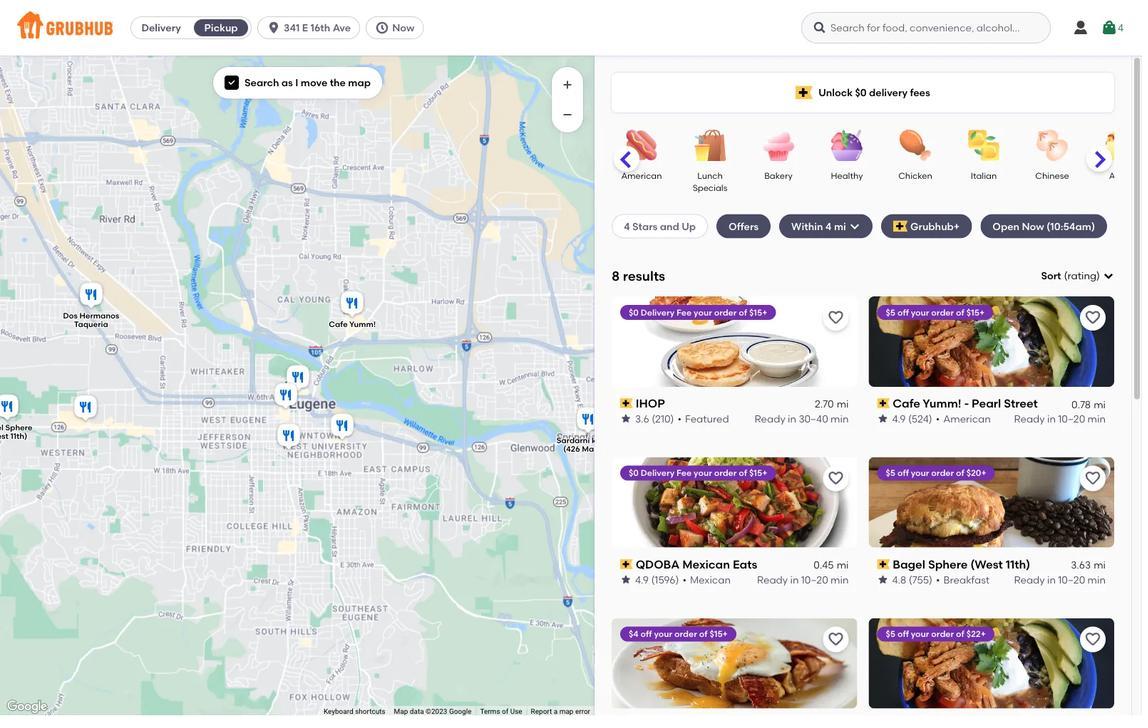 Task type: vqa. For each thing, say whether or not it's contained in the screenshot.
online
no



Task type: locate. For each thing, give the bounding box(es) containing it.
mexican down qdoba mexican eats
[[690, 574, 731, 586]]

10–20 for qdoba mexican eats
[[801, 574, 828, 586]]

svg image for 341 e 16th ave
[[267, 21, 281, 35]]

proceed to che button
[[1022, 512, 1142, 537]]

1 save this restaurant image from the top
[[827, 470, 845, 487]]

save this restaurant image for cafe yumm! - pearl street
[[1085, 309, 1102, 326]]

yumm! inside map region
[[349, 320, 376, 330]]

subscription pass image right 2.70 mi
[[877, 399, 890, 409]]

svg image left 4 "button"
[[1072, 19, 1090, 36]]

•
[[678, 413, 682, 425], [936, 413, 940, 425], [683, 574, 687, 586], [936, 574, 940, 586]]

svg image for search as i move the map
[[227, 79, 236, 87]]

$0 delivery fee your order of $15+ down '• featured'
[[629, 468, 767, 479]]

(1596)
[[651, 574, 679, 586]]

2 $0 delivery fee your order of $15+ from the top
[[629, 468, 767, 479]]

bagel
[[893, 558, 926, 572]]

ready down "eats"
[[757, 574, 788, 586]]

1 horizontal spatial cafe
[[893, 397, 920, 411]]

None field
[[1041, 269, 1114, 283]]

min down 3.63 mi
[[1088, 574, 1106, 586]]

fee for qdoba mexican eats
[[677, 468, 692, 479]]

4.9 down qdoba at the bottom
[[635, 574, 649, 586]]

delivery down 3.6 (210) at the right of page
[[641, 468, 675, 479]]

save this restaurant image
[[827, 309, 845, 326], [1085, 309, 1102, 326], [1085, 470, 1102, 487], [1085, 631, 1102, 649]]

within
[[792, 220, 823, 232]]

star icon image for ihop
[[620, 413, 632, 425]]

lunch specials
[[693, 170, 728, 193]]

ready down the 'street'
[[1014, 413, 1045, 425]]

0.78 mi
[[1072, 398, 1106, 410]]

street
[[1004, 397, 1038, 411]]

$4 off your order of $15+
[[629, 629, 728, 640]]

1 horizontal spatial 4
[[826, 220, 832, 232]]

ready in 10–20 min
[[1014, 413, 1106, 425], [757, 574, 849, 586], [1014, 574, 1106, 586]]

svg image inside now button
[[375, 21, 389, 35]]

american down american image
[[621, 170, 662, 181]]

1 vertical spatial cafe
[[893, 397, 920, 411]]

• right the (210)
[[678, 413, 682, 425]]

hermanos
[[79, 311, 119, 321]]

0 horizontal spatial cafe
[[329, 320, 348, 330]]

4.9 left (524)
[[892, 413, 906, 425]]

breakfast
[[944, 574, 990, 586]]

0 horizontal spatial map
[[348, 77, 371, 89]]

$0 down 3.6
[[629, 468, 639, 479]]

unlock
[[819, 87, 853, 99]]

svg image inside 4 "button"
[[1101, 19, 1118, 36]]

2 horizontal spatial 4
[[1118, 22, 1124, 34]]

0 vertical spatial 4.9
[[892, 413, 906, 425]]

ready in 10–20 min down 0.45
[[757, 574, 849, 586]]

$0 down 8 results
[[629, 307, 639, 318]]

off for $5 off your order of $22+
[[898, 629, 909, 640]]

ready for bagel sphere (west 11th)
[[1014, 574, 1045, 586]]

8
[[612, 268, 620, 284]]

mexican
[[683, 558, 730, 572], [690, 574, 731, 586]]

map
[[348, 77, 371, 89], [559, 708, 574, 716]]

healthy
[[831, 170, 863, 181]]

2 vertical spatial $5
[[886, 629, 896, 640]]

mi for -
[[1094, 398, 1106, 410]]

©2023
[[426, 708, 447, 716]]

$0 delivery fee your order of $15+
[[629, 307, 767, 318], [629, 468, 767, 479]]

1 vertical spatial grubhub plus flag logo image
[[893, 221, 908, 232]]

subscription pass image left bagel
[[877, 560, 890, 570]]

1 vertical spatial 4.9
[[635, 574, 649, 586]]

order for $5 off your order of $22+
[[931, 629, 954, 640]]

1 vertical spatial $0
[[629, 307, 639, 318]]

grubhub plus flag logo image for grubhub+
[[893, 221, 908, 232]]

map right a
[[559, 708, 574, 716]]

4.9 for qdoba mexican eats
[[635, 574, 649, 586]]

map
[[394, 708, 408, 716]]

1 vertical spatial delivery
[[641, 307, 675, 318]]

svg image
[[1072, 19, 1090, 36], [813, 21, 827, 35], [849, 221, 861, 232], [1103, 270, 1114, 282]]

10–20
[[1058, 413, 1085, 425], [801, 574, 828, 586], [1058, 574, 1085, 586]]

10–20 down 3.63
[[1058, 574, 1085, 586]]

in for qdoba mexican eats
[[790, 574, 799, 586]]

sardarni kitchen (426 main st)
[[557, 436, 620, 454]]

eats
[[733, 558, 757, 572]]

0 vertical spatial grubhub plus flag logo image
[[796, 86, 813, 99]]

yumm!
[[349, 320, 376, 330], [923, 397, 962, 411]]

min for ihop
[[831, 413, 849, 425]]

as
[[281, 77, 293, 89]]

0 vertical spatial fee
[[677, 307, 692, 318]]

save this restaurant button
[[823, 305, 849, 331], [1080, 305, 1106, 331], [823, 466, 849, 492], [1080, 466, 1106, 492], [823, 627, 849, 653], [1080, 627, 1106, 653]]

none field containing sort
[[1041, 269, 1114, 283]]

save this restaurant image
[[827, 470, 845, 487], [827, 631, 845, 649]]

pickup button
[[191, 16, 251, 39]]

0.78
[[1072, 398, 1091, 410]]

ready
[[755, 413, 786, 425], [1014, 413, 1045, 425], [757, 574, 788, 586], [1014, 574, 1045, 586]]

save this restaurant button for bagel sphere (west 11th)
[[1080, 466, 1106, 492]]

0 vertical spatial $0 delivery fee your order of $15+
[[629, 307, 767, 318]]

save this restaurant image for bagel sphere (west 11th)
[[1085, 470, 1102, 487]]

0 vertical spatial cafe
[[329, 320, 348, 330]]

mi right 2.70
[[837, 398, 849, 410]]

subscription pass image left ihop
[[620, 399, 633, 409]]

4.9 (524)
[[892, 413, 932, 425]]

star icon image for cafe yumm! - pearl street
[[877, 413, 889, 425]]

qdoba mexican eats
[[636, 558, 757, 572]]

mexican for qdoba
[[683, 558, 730, 572]]

10–20 for bagel sphere (west 11th)
[[1058, 574, 1085, 586]]

1 horizontal spatial map
[[559, 708, 574, 716]]

1 vertical spatial $5
[[886, 468, 896, 479]]

star icon image for qdoba mexican eats
[[620, 574, 632, 586]]

chicken
[[899, 170, 932, 181]]

min
[[831, 413, 849, 425], [1088, 413, 1106, 425], [831, 574, 849, 586], [1088, 574, 1106, 586]]

1 horizontal spatial grubhub plus flag logo image
[[893, 221, 908, 232]]

• breakfast
[[936, 574, 990, 586]]

0 horizontal spatial american
[[621, 170, 662, 181]]

(west
[[971, 558, 1003, 572]]

mi right the 0.78
[[1094, 398, 1106, 410]]

delivery for ihop
[[641, 307, 675, 318]]

$4
[[629, 629, 639, 640]]

3.63
[[1071, 559, 1091, 571]]

11th)
[[1006, 558, 1031, 572]]

mi right 3.63
[[1094, 559, 1106, 571]]

mi right 0.45
[[837, 559, 849, 571]]

fee
[[677, 307, 692, 318], [677, 468, 692, 479]]

1 vertical spatial map
[[559, 708, 574, 716]]

ave
[[333, 22, 351, 34]]

grubhub plus flag logo image left "grubhub+"
[[893, 221, 908, 232]]

min for qdoba mexican eats
[[831, 574, 849, 586]]

svg image inside 341 e 16th ave button
[[267, 21, 281, 35]]

terms of use
[[480, 708, 522, 716]]

error
[[575, 708, 590, 716]]

off for $5 off your order of $15+
[[898, 307, 909, 318]]

0 vertical spatial delivery
[[142, 22, 181, 34]]

data
[[410, 708, 424, 716]]

1 $0 delivery fee your order of $15+ from the top
[[629, 307, 767, 318]]

(10:54am)
[[1047, 220, 1095, 232]]

report a map error
[[531, 708, 590, 716]]

star icon image
[[620, 413, 632, 425], [877, 413, 889, 425], [620, 574, 632, 586], [877, 574, 889, 586]]

off for $4 off your order of $15+
[[641, 629, 652, 640]]

2 vertical spatial $0
[[629, 468, 639, 479]]

report
[[531, 708, 552, 716]]

$0
[[855, 87, 867, 99], [629, 307, 639, 318], [629, 468, 639, 479]]

sphere
[[928, 558, 968, 572]]

use
[[510, 708, 522, 716]]

delivery down the results at the top right
[[641, 307, 675, 318]]

open now (10:54am)
[[993, 220, 1095, 232]]

cafe
[[329, 320, 348, 330], [893, 397, 920, 411]]

star icon image left 4.9 (524)
[[877, 413, 889, 425]]

svg image
[[1101, 19, 1118, 36], [267, 21, 281, 35], [375, 21, 389, 35], [227, 79, 236, 87]]

0 horizontal spatial yumm!
[[349, 320, 376, 330]]

• for qdoba mexican eats
[[683, 574, 687, 586]]

$0 right the unlock
[[855, 87, 867, 99]]

0 vertical spatial mexican
[[683, 558, 730, 572]]

map data ©2023 google
[[394, 708, 472, 716]]

2 vertical spatial delivery
[[641, 468, 675, 479]]

cafe inside map region
[[329, 320, 348, 330]]

main
[[582, 445, 601, 454]]

341 e 16th ave button
[[257, 16, 366, 39]]

• right (755)
[[936, 574, 940, 586]]

star icon image left 4.9 (1596)
[[620, 574, 632, 586]]

off
[[898, 307, 909, 318], [898, 468, 909, 479], [641, 629, 652, 640], [898, 629, 909, 640]]

0 horizontal spatial grubhub plus flag logo image
[[796, 86, 813, 99]]

yumm! for cafe yumm!
[[349, 320, 376, 330]]

ready for cafe yumm! - pearl street
[[1014, 413, 1045, 425]]

ready in 10–20 min down the 0.78
[[1014, 413, 1106, 425]]

italian image
[[959, 130, 1009, 161]]

grubhub plus flag logo image left the unlock
[[796, 86, 813, 99]]

• for bagel sphere (west 11th)
[[936, 574, 940, 586]]

subscription pass image
[[620, 399, 633, 409], [877, 399, 890, 409], [620, 560, 633, 570], [877, 560, 890, 570]]

min down 0.45 mi
[[831, 574, 849, 586]]

ready in 10–20 min down 3.63
[[1014, 574, 1106, 586]]

1 vertical spatial yumm!
[[923, 397, 962, 411]]

offers
[[729, 220, 759, 232]]

svg image right within 4 mi
[[849, 221, 861, 232]]

delivery for qdoba mexican eats
[[641, 468, 675, 479]]

american image
[[617, 130, 667, 161]]

1 vertical spatial mexican
[[690, 574, 731, 586]]

0 horizontal spatial 4.9
[[635, 574, 649, 586]]

2 fee from the top
[[677, 468, 692, 479]]

$0 delivery fee your order of $15+ down the results at the top right
[[629, 307, 767, 318]]

1 horizontal spatial yumm!
[[923, 397, 962, 411]]

341 e 16th ave
[[284, 22, 351, 34]]

save this restaurant button for ihop
[[823, 305, 849, 331]]

save this restaurant image for ihop
[[827, 309, 845, 326]]

delivery left pickup
[[142, 22, 181, 34]]

• for cafe yumm! - pearl street
[[936, 413, 940, 425]]

0 horizontal spatial now
[[392, 22, 415, 34]]

1 vertical spatial save this restaurant image
[[827, 631, 845, 649]]

10–20 for cafe yumm! - pearl street
[[1058, 413, 1085, 425]]

min for cafe yumm! - pearl street
[[1088, 413, 1106, 425]]

• right (524)
[[936, 413, 940, 425]]

0 vertical spatial $5
[[886, 307, 896, 318]]

• down qdoba mexican eats
[[683, 574, 687, 586]]

2 $5 from the top
[[886, 468, 896, 479]]

plus icon image
[[560, 78, 575, 92]]

off for $5 off your order of $20+
[[898, 468, 909, 479]]

1 horizontal spatial now
[[1022, 220, 1044, 232]]

search
[[245, 77, 279, 89]]

in for cafe yumm! - pearl street
[[1047, 413, 1056, 425]]

mi
[[834, 220, 846, 232], [837, 398, 849, 410], [1094, 398, 1106, 410], [837, 559, 849, 571], [1094, 559, 1106, 571]]

subscription pass image left qdoba at the bottom
[[620, 560, 633, 570]]

now inside button
[[392, 22, 415, 34]]

ready left 30–40 at the right bottom
[[755, 413, 786, 425]]

$0 for qdoba mexican eats
[[629, 468, 639, 479]]

0.45 mi
[[814, 559, 849, 571]]

cafe for cafe yumm! - pearl street
[[893, 397, 920, 411]]

1 vertical spatial $0 delivery fee your order of $15+
[[629, 468, 767, 479]]

order for $5 off your order of $15+
[[931, 307, 954, 318]]

cafe yumm! image
[[338, 289, 366, 321]]

min down 0.78 mi
[[1088, 413, 1106, 425]]

10–20 down the 0.78
[[1058, 413, 1085, 425]]

now right ave at the top of page
[[392, 22, 415, 34]]

min down 2.70 mi
[[831, 413, 849, 425]]

ready down 11th)
[[1014, 574, 1045, 586]]

grubhub plus flag logo image
[[796, 86, 813, 99], [893, 221, 908, 232]]

2 save this restaurant image from the top
[[827, 631, 845, 649]]

star icon image left 3.6
[[620, 413, 632, 425]]

0 vertical spatial yumm!
[[349, 320, 376, 330]]

dos
[[63, 311, 78, 321]]

0 vertical spatial save this restaurant image
[[827, 470, 845, 487]]

american down -
[[943, 413, 991, 425]]

$5 off your order of $22+
[[886, 629, 986, 640]]

of
[[739, 307, 747, 318], [956, 307, 965, 318], [739, 468, 747, 479], [956, 468, 965, 479], [699, 629, 708, 640], [956, 629, 965, 640], [502, 708, 509, 716]]

now right open
[[1022, 220, 1044, 232]]

move
[[301, 77, 327, 89]]

4 inside "button"
[[1118, 22, 1124, 34]]

cafe for cafe yumm!
[[329, 320, 348, 330]]

1 vertical spatial american
[[943, 413, 991, 425]]

in for ihop
[[788, 413, 796, 425]]

mexican up the "• mexican"
[[683, 558, 730, 572]]

0 vertical spatial now
[[392, 22, 415, 34]]

1 horizontal spatial 4.9
[[892, 413, 906, 425]]

star icon image left 4.8
[[877, 574, 889, 586]]

10–20 down 0.45
[[801, 574, 828, 586]]

order for $4 off your order of $15+
[[675, 629, 697, 640]]

1 vertical spatial fee
[[677, 468, 692, 479]]

map right the
[[348, 77, 371, 89]]

1 fee from the top
[[677, 307, 692, 318]]

1 vertical spatial now
[[1022, 220, 1044, 232]]

1 $5 from the top
[[886, 307, 896, 318]]

ready in 10–20 min for cafe yumm! - pearl street
[[1014, 413, 1106, 425]]

0 horizontal spatial 4
[[624, 220, 630, 232]]

bagel sphere (west 11th) image
[[0, 393, 21, 424]]

4 for 4
[[1118, 22, 1124, 34]]

and
[[660, 220, 679, 232]]



Task type: describe. For each thing, give the bounding box(es) containing it.
• american
[[936, 413, 991, 425]]

3 $5 from the top
[[886, 629, 896, 640]]

bagel sphere (west 11th) logo image
[[869, 458, 1114, 548]]

• featured
[[678, 413, 729, 425]]

delivery inside button
[[142, 22, 181, 34]]

subscription pass image for qdoba mexican eats
[[620, 560, 633, 570]]

your for $5 off your order of $22+
[[911, 629, 929, 640]]

sardarni
[[557, 436, 590, 446]]

mandy's family restaurant image
[[275, 422, 303, 453]]

$5 off your order of $15+
[[886, 307, 985, 318]]

fee for ihop
[[677, 307, 692, 318]]

your for $4 off your order of $15+
[[654, 629, 673, 640]]

sort
[[1041, 270, 1061, 282]]

ihop
[[636, 397, 665, 411]]

svg image right the ) at the top
[[1103, 270, 1114, 282]]

qdoba mexican eats image
[[328, 412, 357, 443]]

(755)
[[909, 574, 933, 586]]

bagel sphere (west 11th)
[[893, 558, 1031, 572]]

$22+
[[967, 629, 986, 640]]

4.9 for cafe yumm! - pearl street
[[892, 413, 906, 425]]

main navigation navigation
[[0, 0, 1142, 56]]

featured
[[685, 413, 729, 425]]

terms of use link
[[480, 708, 522, 716]]

off the waffle logo image
[[612, 619, 857, 709]]

a
[[554, 708, 558, 716]]

italian
[[971, 170, 997, 181]]

save this restaurant button for cafe yumm! - pearl street
[[1080, 305, 1106, 331]]

cafe yumm! - pearl street image
[[284, 363, 312, 395]]

3.6
[[635, 413, 649, 425]]

healthy image
[[822, 130, 872, 161]]

pearl
[[972, 397, 1001, 411]]

map region
[[0, 16, 660, 717]]

che
[[1122, 518, 1142, 530]]

order for $5 off your order of $20+
[[931, 468, 954, 479]]

0 vertical spatial american
[[621, 170, 662, 181]]

keyboard shortcuts button
[[324, 707, 385, 717]]

bakery
[[764, 170, 793, 181]]

$5 for bagel
[[886, 468, 896, 479]]

$5 off your order of $20+
[[886, 468, 987, 479]]

stars
[[632, 220, 658, 232]]

bakery image
[[754, 130, 804, 161]]

ready for qdoba mexican eats
[[757, 574, 788, 586]]

• mexican
[[683, 574, 731, 586]]

yumm! for cafe yumm! - pearl street
[[923, 397, 962, 411]]

unlock $0 delivery fees
[[819, 87, 930, 99]]

mi right within at the right top of the page
[[834, 220, 846, 232]]

$20+
[[967, 468, 987, 479]]

google image
[[4, 698, 51, 717]]

svg image for 4
[[1101, 19, 1118, 36]]

4 button
[[1101, 15, 1124, 41]]

$0 delivery fee your order of $15+ for ihop
[[629, 307, 767, 318]]

2.70 mi
[[815, 398, 849, 410]]

taqueria
[[74, 320, 108, 329]]

3.6 (210)
[[635, 413, 674, 425]]

svg image for now
[[375, 21, 389, 35]]

now button
[[366, 16, 430, 39]]

within 4 mi
[[792, 220, 846, 232]]

save this restaurant button for qdoba mexican eats
[[823, 466, 849, 492]]

minus icon image
[[560, 108, 575, 122]]

)
[[1097, 270, 1100, 282]]

(210)
[[652, 413, 674, 425]]

delivery
[[869, 87, 908, 99]]

results
[[623, 268, 665, 284]]

save this restaurant image for $4 off your order of $15+
[[827, 631, 845, 649]]

grubhub+
[[911, 220, 960, 232]]

ihop  logo image
[[612, 296, 857, 387]]

4.8 (755)
[[892, 574, 933, 586]]

(
[[1064, 270, 1068, 282]]

open
[[993, 220, 1020, 232]]

mexican for •
[[690, 574, 731, 586]]

2.70
[[815, 398, 834, 410]]

in for bagel sphere (west 11th)
[[1047, 574, 1056, 586]]

your for $5 off your order of $20+
[[911, 468, 929, 479]]

ready for ihop
[[755, 413, 786, 425]]

cafe yumm! - pearl street logo image
[[869, 296, 1114, 387]]

Search for food, convenience, alcohol... search field
[[801, 12, 1051, 43]]

$0 delivery fee your order of $15+ for qdoba mexican eats
[[629, 468, 767, 479]]

shortcuts
[[355, 708, 385, 716]]

your for $5 off your order of $15+
[[911, 307, 929, 318]]

16th
[[311, 22, 330, 34]]

8 results
[[612, 268, 665, 284]]

lunch
[[698, 170, 723, 181]]

lunch specials image
[[685, 130, 735, 161]]

subscription pass image for bagel sphere (west 11th)
[[877, 560, 890, 570]]

star icon image for bagel sphere (west 11th)
[[877, 574, 889, 586]]

proceed to che
[[1066, 518, 1142, 530]]

sort ( rating )
[[1041, 270, 1100, 282]]

$0 for ihop
[[629, 307, 639, 318]]

4 stars and up
[[624, 220, 696, 232]]

rating
[[1068, 270, 1097, 282]]

terms
[[480, 708, 500, 716]]

1 horizontal spatial american
[[943, 413, 991, 425]]

cafe yumm! - pearl street
[[893, 397, 1038, 411]]

4.9 (1596)
[[635, 574, 679, 586]]

up
[[682, 220, 696, 232]]

sardarni kitchen (426 main st) image
[[574, 405, 603, 437]]

i
[[295, 77, 298, 89]]

save this restaurant image for $0 delivery fee your order of $15+
[[827, 470, 845, 487]]

4 for 4 stars and up
[[624, 220, 630, 232]]

grubhub plus flag logo image for unlock $0 delivery fees
[[796, 86, 813, 99]]

(524)
[[908, 413, 932, 425]]

4.8
[[892, 574, 907, 586]]

$5 for cafe
[[886, 307, 896, 318]]

google
[[449, 708, 472, 716]]

chicken image
[[891, 130, 940, 161]]

ready in 10–20 min for qdoba mexican eats
[[757, 574, 849, 586]]

min for bagel sphere (west 11th)
[[1088, 574, 1106, 586]]

mi for eats
[[837, 559, 849, 571]]

svg image up the unlock
[[813, 21, 827, 35]]

report a map error link
[[531, 708, 590, 716]]

chinese image
[[1027, 130, 1077, 161]]

ready in 10–20 min for bagel sphere (west 11th)
[[1014, 574, 1106, 586]]

ready in 30–40 min
[[755, 413, 849, 425]]

0 vertical spatial map
[[348, 77, 371, 89]]

off the waffle image
[[272, 381, 300, 412]]

qdoba
[[636, 558, 680, 572]]

cafe yumm! logo image
[[869, 619, 1114, 709]]

dos hermanos taqueria image
[[77, 281, 106, 312]]

subscription pass image for ihop
[[620, 399, 633, 409]]

30–40
[[799, 413, 828, 425]]

• for ihop
[[678, 413, 682, 425]]

specials
[[693, 183, 728, 193]]

0 vertical spatial $0
[[855, 87, 867, 99]]

proceed
[[1066, 518, 1107, 530]]

fees
[[910, 87, 930, 99]]

keyboard
[[324, 708, 353, 716]]

(426
[[563, 445, 580, 454]]

qdoba mexican eats logo image
[[612, 458, 857, 548]]

mi for (west
[[1094, 559, 1106, 571]]

ihop image
[[71, 393, 100, 425]]

subscription pass image for cafe yumm! - pearl street
[[877, 399, 890, 409]]

341
[[284, 22, 300, 34]]

asian
[[1109, 170, 1132, 181]]

kitchen
[[592, 436, 620, 446]]



